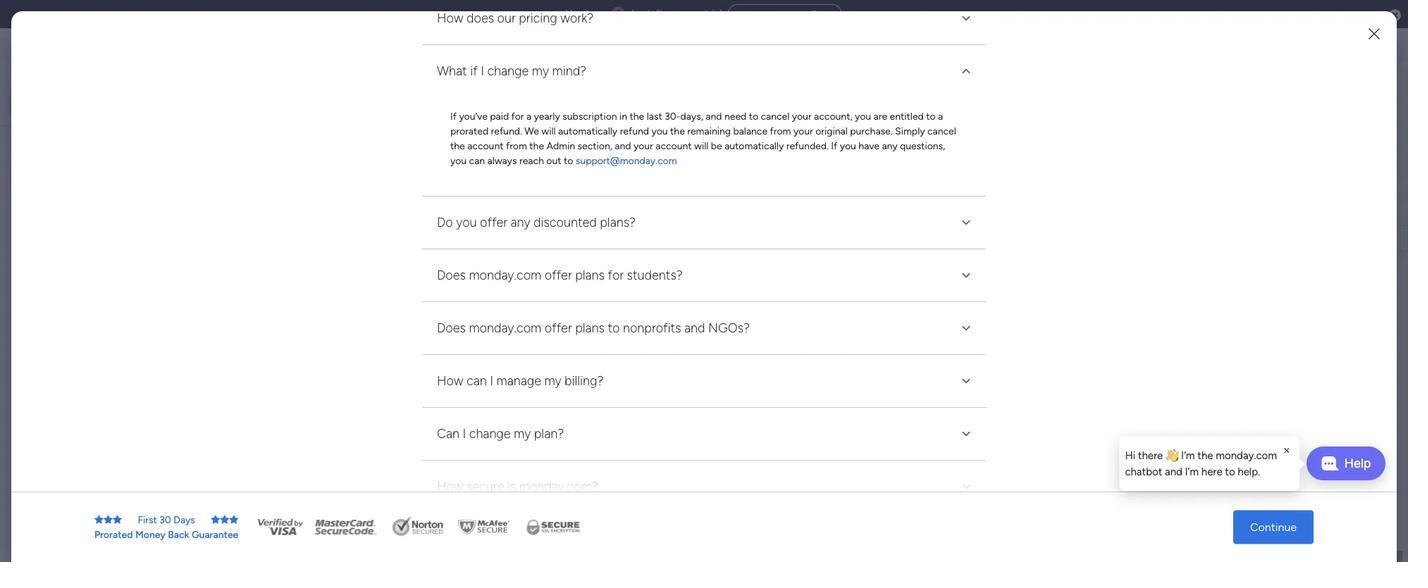 Task type: vqa. For each thing, say whether or not it's contained in the screenshot.
Workspace Options icon
no



Task type: describe. For each thing, give the bounding box(es) containing it.
without a date / 0 items
[[238, 482, 379, 500]]

can i change my plan? button
[[422, 408, 986, 460]]

is
[[507, 479, 516, 494]]

always
[[487, 154, 517, 166]]

can
[[437, 426, 459, 441]]

admin
[[547, 139, 575, 151]]

dapulse close image
[[1389, 8, 1401, 23]]

to right entitled
[[926, 110, 936, 122]]

how secure is monday.com? button
[[422, 461, 986, 513]]

0 horizontal spatial a
[[291, 482, 299, 500]]

1 horizontal spatial will
[[694, 139, 709, 151]]

my for billing?
[[544, 373, 561, 389]]

0 vertical spatial help button
[[1307, 447, 1386, 481]]

we
[[525, 125, 539, 137]]

yearly
[[534, 110, 560, 122]]

verified by visa image
[[255, 517, 305, 538]]

chat bot icon image
[[1321, 457, 1339, 471]]

close image for how can i manage my billing?
[[958, 373, 975, 390]]

upgrade
[[751, 9, 788, 20]]

days,
[[681, 110, 703, 122]]

the down the 30-
[[670, 125, 685, 137]]

m
[[16, 141, 25, 153]]

mastercard secure code image
[[310, 517, 381, 538]]

and inside hi there 👋,  i'm the monday.com chatbot and i'm here to help.
[[1165, 466, 1182, 478]]

trial
[[704, 8, 722, 20]]

hi there 👋,  i'm the monday.com chatbot and i'm here to help.
[[1125, 450, 1277, 478]]

here
[[1201, 466, 1222, 478]]

continue button
[[1233, 511, 1314, 544]]

account,
[[814, 110, 852, 122]]

the inside hi there 👋,  i'm the monday.com chatbot and i'm here to help.
[[1198, 450, 1213, 462]]

without
[[238, 482, 288, 500]]

1 account from the left
[[467, 139, 504, 151]]

support@monday.com link
[[576, 154, 677, 166]]

1 horizontal spatial a
[[526, 110, 532, 122]]

you down original
[[840, 139, 856, 151]]

paid
[[490, 110, 509, 122]]

have inside "if you've paid for a yearly subscription in the last 30-days, and need to cancel your account, you are entitled to a prorated refund. we will automatically refund you the remaining balance from your original purchase. simply cancel the account from the admin section, and your account will be automatically refunded. if you have any questions, you can always reach out to"
[[859, 139, 880, 151]]

ngos?
[[708, 321, 750, 336]]

how for how can i manage my billing?
[[437, 373, 463, 389]]

balance
[[733, 125, 768, 137]]

open image
[[958, 63, 975, 80]]

does monday.com offer plans for students? button
[[422, 249, 986, 302]]

customize
[[468, 146, 515, 158]]

1 horizontal spatial from
[[770, 125, 791, 137]]

i inside can i change my plan? dropdown button
[[463, 426, 466, 441]]

are
[[874, 110, 887, 122]]

workspace image
[[13, 139, 27, 155]]

manage
[[496, 373, 541, 389]]

customize button
[[445, 141, 521, 164]]

support@monday.com
[[576, 154, 677, 166]]

help.
[[1238, 466, 1260, 478]]

secure
[[467, 479, 504, 494]]

the down prorated
[[450, 139, 465, 151]]

Filter dashboard by text search field
[[208, 141, 336, 164]]

0
[[346, 486, 352, 498]]

prorated money back guarantee
[[94, 529, 238, 541]]

mind?
[[552, 63, 586, 78]]

plans for for
[[575, 268, 605, 283]]

you down last
[[652, 125, 668, 137]]

close image for plan?
[[958, 426, 975, 442]]

back
[[168, 529, 189, 541]]

now
[[790, 9, 810, 20]]

what if i change my mind?
[[437, 63, 586, 78]]

m button
[[10, 135, 140, 159]]

prorated
[[450, 125, 488, 137]]

any inside "dropdown button"
[[511, 215, 530, 230]]

offer for for
[[545, 268, 572, 283]]

original
[[816, 125, 848, 137]]

monday.com inside hi there 👋,  i'm the monday.com chatbot and i'm here to help.
[[1216, 450, 1277, 462]]

/
[[336, 482, 342, 500]]

you have 1 day left on your trial
[[566, 8, 722, 20]]

how can i manage my billing? button
[[422, 355, 986, 407]]

2 horizontal spatial a
[[938, 110, 943, 122]]

4 star image from the left
[[220, 515, 229, 525]]

date
[[303, 482, 332, 500]]

upgrade now link
[[728, 4, 842, 24]]

money
[[135, 529, 165, 541]]

i for can
[[490, 373, 493, 389]]

what if i change my mind? button
[[422, 45, 986, 97]]

can i change my plan?
[[437, 426, 564, 441]]

button padding image
[[1367, 27, 1381, 41]]

0 vertical spatial i'm
[[1181, 450, 1195, 462]]

discounted
[[534, 215, 597, 230]]

star image
[[104, 515, 113, 525]]

hi
[[1125, 450, 1135, 462]]

entitled
[[890, 110, 924, 122]]

subscription
[[563, 110, 617, 122]]

refund
[[620, 125, 649, 137]]

out
[[546, 154, 561, 166]]

to right the out
[[564, 154, 573, 166]]

does monday.com offer plans to nonprofits and ngos?
[[437, 321, 750, 336]]

👋,
[[1166, 450, 1179, 462]]

can inside dropdown button
[[467, 373, 487, 389]]

monday.com?
[[519, 479, 598, 494]]

ssl encrypted image
[[517, 517, 588, 538]]

refund.
[[491, 125, 522, 137]]

and inside dropdown button
[[684, 321, 705, 336]]

change inside dropdown button
[[469, 426, 511, 441]]

to up balance
[[749, 110, 758, 122]]

remaining
[[687, 125, 731, 137]]

30
[[159, 514, 171, 526]]

purchase.
[[850, 125, 893, 137]]

the down the we
[[530, 139, 544, 151]]

0 horizontal spatial cancel
[[761, 110, 790, 122]]

chatbot
[[1125, 466, 1162, 478]]

offer for to
[[545, 321, 572, 336]]

continue
[[1250, 521, 1297, 534]]

3 star image from the left
[[211, 515, 220, 525]]

you up the purchase.
[[855, 110, 871, 122]]

plans for to
[[575, 321, 605, 336]]

home image
[[13, 75, 27, 89]]

items
[[354, 486, 379, 498]]

0 horizontal spatial automatically
[[558, 125, 618, 137]]

reach
[[519, 154, 544, 166]]

be
[[711, 139, 722, 151]]

does monday.com offer plans for students?
[[437, 268, 683, 283]]

if
[[470, 63, 478, 78]]

upgrade now
[[751, 9, 810, 20]]

billing?
[[565, 373, 604, 389]]

how for how secure is monday.com?
[[437, 479, 463, 494]]

offer for discounted
[[480, 215, 507, 230]]



Task type: locate. For each thing, give the bounding box(es) containing it.
help
[[1344, 456, 1371, 471], [1300, 526, 1326, 541]]

1 vertical spatial monday.com
[[469, 321, 541, 336]]

close image for for
[[958, 267, 975, 284]]

i left manage
[[490, 373, 493, 389]]

and down 👋,
[[1165, 466, 1182, 478]]

0 vertical spatial if
[[450, 110, 457, 122]]

0 vertical spatial change
[[487, 63, 529, 78]]

can
[[469, 154, 485, 166], [467, 373, 487, 389]]

i right if
[[481, 63, 484, 78]]

your
[[681, 8, 702, 20], [792, 110, 812, 122], [793, 125, 813, 137], [634, 139, 653, 151]]

1 horizontal spatial cancel
[[928, 125, 956, 137]]

my inside 'how can i manage my billing?' dropdown button
[[544, 373, 561, 389]]

if
[[450, 110, 457, 122], [831, 139, 837, 151]]

to right here
[[1225, 466, 1235, 478]]

change
[[487, 63, 529, 78], [469, 426, 511, 441]]

3 close image from the top
[[958, 426, 975, 442]]

will
[[541, 125, 556, 137], [694, 139, 709, 151]]

mcafee secure image
[[455, 517, 512, 538]]

a right entitled
[[938, 110, 943, 122]]

1 vertical spatial any
[[511, 215, 530, 230]]

day
[[628, 8, 645, 20]]

change right the can
[[469, 426, 511, 441]]

on
[[666, 8, 678, 20]]

0 horizontal spatial help
[[1300, 526, 1326, 541]]

1 vertical spatial if
[[831, 139, 837, 151]]

2 vertical spatial monday.com
[[1216, 450, 1277, 462]]

how
[[437, 373, 463, 389], [437, 479, 463, 494]]

plans
[[575, 268, 605, 283], [575, 321, 605, 336]]

1 vertical spatial cancel
[[928, 125, 956, 137]]

close image inside 'how can i manage my billing?' dropdown button
[[958, 373, 975, 390]]

to inside dropdown button
[[608, 321, 620, 336]]

0 vertical spatial help
[[1344, 456, 1371, 471]]

dialog containing hi there 👋,  i'm the monday.com
[[1119, 437, 1300, 491]]

1 vertical spatial how
[[437, 479, 463, 494]]

how secure is monday.com?
[[437, 479, 598, 494]]

offer inside "does monday.com offer plans for students?" dropdown button
[[545, 268, 572, 283]]

how inside dropdown button
[[437, 373, 463, 389]]

automatically down subscription
[[558, 125, 618, 137]]

0 vertical spatial any
[[882, 139, 898, 151]]

2 how from the top
[[437, 479, 463, 494]]

any inside "if you've paid for a yearly subscription in the last 30-days, and need to cancel your account, you are entitled to a prorated refund. we will automatically refund you the remaining balance from your original purchase. simply cancel the account from the admin section, and your account will be automatically refunded. if you have any questions, you can always reach out to"
[[882, 139, 898, 151]]

days
[[174, 514, 195, 526]]

does inside dropdown button
[[437, 268, 466, 283]]

1 horizontal spatial if
[[831, 139, 837, 151]]

first 30 days
[[138, 514, 195, 526]]

plans up billing?
[[575, 321, 605, 336]]

star image
[[94, 515, 104, 525], [113, 515, 122, 525], [211, 515, 220, 525], [220, 515, 229, 525], [229, 515, 238, 525]]

for inside dropdown button
[[608, 268, 624, 283]]

monday.com up manage
[[469, 321, 541, 336]]

does for does monday.com offer plans to nonprofits and ngos?
[[437, 321, 466, 336]]

do you offer any discounted plans? button
[[422, 196, 986, 249]]

section,
[[578, 139, 612, 151]]

first
[[138, 514, 157, 526]]

2 close image from the top
[[958, 373, 975, 390]]

automatically down balance
[[725, 139, 784, 151]]

offer down the discounted
[[545, 268, 572, 283]]

1 vertical spatial can
[[467, 373, 487, 389]]

monday.com inside dropdown button
[[469, 321, 541, 336]]

2 does from the top
[[437, 321, 466, 336]]

2 vertical spatial offer
[[545, 321, 572, 336]]

if you've paid for a yearly subscription in the last 30-days, and need to cancel your account, you are entitled to a prorated refund. we will automatically refund you the remaining balance from your original purchase. simply cancel the account from the admin section, and your account will be automatically refunded. if you have any questions, you can always reach out to
[[450, 110, 956, 166]]

and up the support@monday.com
[[615, 139, 631, 151]]

0 vertical spatial can
[[469, 154, 485, 166]]

if left you've
[[450, 110, 457, 122]]

1 vertical spatial help
[[1300, 526, 1326, 541]]

0 vertical spatial i
[[481, 63, 484, 78]]

monday.com up help.
[[1216, 450, 1277, 462]]

i right the can
[[463, 426, 466, 441]]

have down the purchase.
[[859, 139, 880, 151]]

0 horizontal spatial if
[[450, 110, 457, 122]]

2 close image from the top
[[958, 320, 975, 337]]

monday.com down the do you offer any discounted plans? in the left top of the page
[[469, 268, 541, 283]]

0 vertical spatial cancel
[[761, 110, 790, 122]]

1 horizontal spatial automatically
[[725, 139, 784, 151]]

last
[[647, 110, 662, 122]]

for right paid
[[511, 110, 524, 122]]

1 does from the top
[[437, 268, 466, 283]]

close image inside how secure is monday.com? dropdown button
[[958, 478, 975, 495]]

do
[[437, 215, 453, 230]]

my left plan?
[[514, 426, 531, 441]]

1 horizontal spatial i
[[481, 63, 484, 78]]

i inside 'how can i manage my billing?' dropdown button
[[490, 373, 493, 389]]

2 star image from the left
[[113, 515, 122, 525]]

list box
[[0, 195, 180, 412]]

account down prorated
[[467, 139, 504, 151]]

does inside dropdown button
[[437, 321, 466, 336]]

0 vertical spatial close image
[[958, 214, 975, 231]]

can left always
[[469, 154, 485, 166]]

offer down does monday.com offer plans for students?
[[545, 321, 572, 336]]

2 horizontal spatial i
[[490, 373, 493, 389]]

my left mind?
[[532, 63, 549, 78]]

i'm
[[1181, 450, 1195, 462], [1185, 466, 1199, 478]]

5 star image from the left
[[229, 515, 238, 525]]

1 horizontal spatial any
[[882, 139, 898, 151]]

there
[[1138, 450, 1163, 462]]

monday.com for does monday.com offer plans for students?
[[469, 268, 541, 283]]

my
[[532, 63, 549, 78], [544, 373, 561, 389], [514, 426, 531, 441]]

close image inside the do you offer any discounted plans? "dropdown button"
[[958, 214, 975, 231]]

close image for to
[[958, 320, 975, 337]]

cancel up balance
[[761, 110, 790, 122]]

does for does monday.com offer plans for students?
[[437, 268, 466, 283]]

a left date
[[291, 482, 299, 500]]

1 close image from the top
[[958, 214, 975, 231]]

the
[[630, 110, 644, 122], [670, 125, 685, 137], [450, 139, 465, 151], [530, 139, 544, 151], [1198, 450, 1213, 462]]

norton secured image
[[386, 517, 450, 538]]

account down the 30-
[[656, 139, 692, 151]]

a up the we
[[526, 110, 532, 122]]

close image
[[958, 267, 975, 284], [958, 320, 975, 337], [958, 426, 975, 442], [958, 478, 975, 495]]

if down original
[[831, 139, 837, 151]]

offer inside the do you offer any discounted plans? "dropdown button"
[[480, 215, 507, 230]]

to inside hi there 👋,  i'm the monday.com chatbot and i'm here to help.
[[1225, 466, 1235, 478]]

can left manage
[[467, 373, 487, 389]]

1 horizontal spatial have
[[859, 139, 880, 151]]

1 close image from the top
[[958, 267, 975, 284]]

left
[[648, 8, 664, 20]]

1 vertical spatial offer
[[545, 268, 572, 283]]

plans inside dropdown button
[[575, 268, 605, 283]]

monday.com for does monday.com offer plans to nonprofits and ngos?
[[469, 321, 541, 336]]

0 horizontal spatial any
[[511, 215, 530, 230]]

2 account from the left
[[656, 139, 692, 151]]

0 vertical spatial offer
[[480, 215, 507, 230]]

you right the do
[[456, 215, 477, 230]]

i inside what if i change my mind? dropdown button
[[481, 63, 484, 78]]

0 vertical spatial monday.com
[[469, 268, 541, 283]]

to left "nonprofits"
[[608, 321, 620, 336]]

simply
[[895, 125, 925, 137]]

1 how from the top
[[437, 373, 463, 389]]

refunded.
[[786, 139, 829, 151]]

guarantee
[[192, 529, 238, 541]]

1 vertical spatial does
[[437, 321, 466, 336]]

from right balance
[[770, 125, 791, 137]]

0 horizontal spatial will
[[541, 125, 556, 137]]

how can i manage my billing?
[[437, 373, 604, 389]]

do you offer any discounted plans?
[[437, 215, 636, 230]]

any
[[882, 139, 898, 151], [511, 215, 530, 230]]

i
[[481, 63, 484, 78], [490, 373, 493, 389], [463, 426, 466, 441]]

you inside "dropdown button"
[[456, 215, 477, 230]]

you down prorated
[[450, 154, 467, 166]]

any left the discounted
[[511, 215, 530, 230]]

prorated
[[94, 529, 133, 541]]

questions,
[[900, 139, 945, 151]]

0 horizontal spatial account
[[467, 139, 504, 151]]

for
[[511, 110, 524, 122], [608, 268, 624, 283]]

option
[[0, 197, 180, 199]]

offer right the do
[[480, 215, 507, 230]]

0 vertical spatial how
[[437, 373, 463, 389]]

my inside what if i change my mind? dropdown button
[[532, 63, 549, 78]]

1 vertical spatial my
[[544, 373, 561, 389]]

monday.com inside dropdown button
[[469, 268, 541, 283]]

2 vertical spatial i
[[463, 426, 466, 441]]

0 horizontal spatial have
[[586, 8, 609, 20]]

have left 1
[[586, 8, 609, 20]]

my for mind?
[[532, 63, 549, 78]]

1 vertical spatial automatically
[[725, 139, 784, 151]]

dialog
[[1119, 437, 1300, 491]]

1 vertical spatial i'm
[[1185, 466, 1199, 478]]

0 vertical spatial from
[[770, 125, 791, 137]]

cancel
[[761, 110, 790, 122], [928, 125, 956, 137]]

have
[[586, 8, 609, 20], [859, 139, 880, 151]]

1 vertical spatial i
[[490, 373, 493, 389]]

can inside "if you've paid for a yearly subscription in the last 30-days, and need to cancel your account, you are entitled to a prorated refund. we will automatically refund you the remaining balance from your original purchase. simply cancel the account from the admin section, and your account will be automatically refunded. if you have any questions, you can always reach out to"
[[469, 154, 485, 166]]

my work image
[[13, 100, 25, 112]]

help right continue
[[1300, 526, 1326, 541]]

close image inside can i change my plan? dropdown button
[[958, 426, 975, 442]]

1 vertical spatial plans
[[575, 321, 605, 336]]

0 horizontal spatial i
[[463, 426, 466, 441]]

1 plans from the top
[[575, 268, 605, 283]]

how left secure
[[437, 479, 463, 494]]

0 vertical spatial my
[[532, 63, 549, 78]]

plans inside dropdown button
[[575, 321, 605, 336]]

for left students?
[[608, 268, 624, 283]]

will down yearly
[[541, 125, 556, 137]]

help button
[[1307, 447, 1386, 481], [1288, 522, 1338, 545]]

i'm right 👋,
[[1181, 450, 1195, 462]]

plans up does monday.com offer plans to nonprofits and ngos?
[[575, 268, 605, 283]]

2 plans from the top
[[575, 321, 605, 336]]

and up remaining at the top of the page
[[706, 110, 722, 122]]

1 vertical spatial for
[[608, 268, 624, 283]]

0 horizontal spatial for
[[511, 110, 524, 122]]

offer inside the does monday.com offer plans to nonprofits and ngos? dropdown button
[[545, 321, 572, 336]]

close image
[[958, 214, 975, 231], [958, 373, 975, 390]]

what
[[437, 63, 467, 78]]

kendall parks image
[[1369, 34, 1391, 56]]

1 vertical spatial close image
[[958, 373, 975, 390]]

0 vertical spatial will
[[541, 125, 556, 137]]

close image inside "does monday.com offer plans for students?" dropdown button
[[958, 267, 975, 284]]

1 horizontal spatial account
[[656, 139, 692, 151]]

does monday.com offer plans to nonprofits and ngos? button
[[422, 302, 986, 354]]

1 vertical spatial will
[[694, 139, 709, 151]]

how up the can
[[437, 373, 463, 389]]

the right in at the top of the page
[[630, 110, 644, 122]]

my left billing?
[[544, 373, 561, 389]]

close image inside the does monday.com offer plans to nonprofits and ngos? dropdown button
[[958, 320, 975, 337]]

1 vertical spatial change
[[469, 426, 511, 441]]

dapulse rightstroke image
[[810, 10, 819, 20]]

1 vertical spatial have
[[859, 139, 880, 151]]

you
[[566, 8, 584, 20]]

1
[[616, 8, 621, 20]]

in
[[620, 110, 627, 122]]

need
[[724, 110, 747, 122]]

0 vertical spatial automatically
[[558, 125, 618, 137]]

you
[[855, 110, 871, 122], [652, 125, 668, 137], [840, 139, 856, 151], [450, 154, 467, 166], [456, 215, 477, 230]]

change inside dropdown button
[[487, 63, 529, 78]]

will left be
[[694, 139, 709, 151]]

1 vertical spatial help button
[[1288, 522, 1338, 545]]

1 horizontal spatial for
[[608, 268, 624, 283]]

plans?
[[600, 215, 636, 230]]

0 vertical spatial plans
[[575, 268, 605, 283]]

plan?
[[534, 426, 564, 441]]

nonprofits
[[623, 321, 681, 336]]

4 close image from the top
[[958, 478, 975, 495]]

i for if
[[481, 63, 484, 78]]

and left ngos?
[[684, 321, 705, 336]]

select product image
[[13, 38, 27, 52]]

0 vertical spatial does
[[437, 268, 466, 283]]

0 horizontal spatial from
[[506, 139, 527, 151]]

does
[[437, 268, 466, 283], [437, 321, 466, 336]]

1 horizontal spatial help
[[1344, 456, 1371, 471]]

cancel up questions,
[[928, 125, 956, 137]]

0 vertical spatial have
[[586, 8, 609, 20]]

close image for do you offer any discounted plans?
[[958, 214, 975, 231]]

my inside can i change my plan? dropdown button
[[514, 426, 531, 441]]

30-
[[665, 110, 681, 122]]

for inside "if you've paid for a yearly subscription in the last 30-days, and need to cancel your account, you are entitled to a prorated refund. we will automatically refund you the remaining balance from your original purchase. simply cancel the account from the admin section, and your account will be automatically refunded. if you have any questions, you can always reach out to"
[[511, 110, 524, 122]]

monday.com
[[469, 268, 541, 283], [469, 321, 541, 336], [1216, 450, 1277, 462]]

help right chat bot icon
[[1344, 456, 1371, 471]]

you've
[[459, 110, 488, 122]]

from
[[770, 125, 791, 137], [506, 139, 527, 151]]

i'm left here
[[1185, 466, 1199, 478]]

and
[[706, 110, 722, 122], [615, 139, 631, 151], [684, 321, 705, 336], [1165, 466, 1182, 478]]

0 vertical spatial for
[[511, 110, 524, 122]]

1 star image from the left
[[94, 515, 104, 525]]

any down the purchase.
[[882, 139, 898, 151]]

students?
[[627, 268, 683, 283]]

1 vertical spatial from
[[506, 139, 527, 151]]

the up here
[[1198, 450, 1213, 462]]

from down refund.
[[506, 139, 527, 151]]

how inside dropdown button
[[437, 479, 463, 494]]

change right if
[[487, 63, 529, 78]]

2 vertical spatial my
[[514, 426, 531, 441]]



